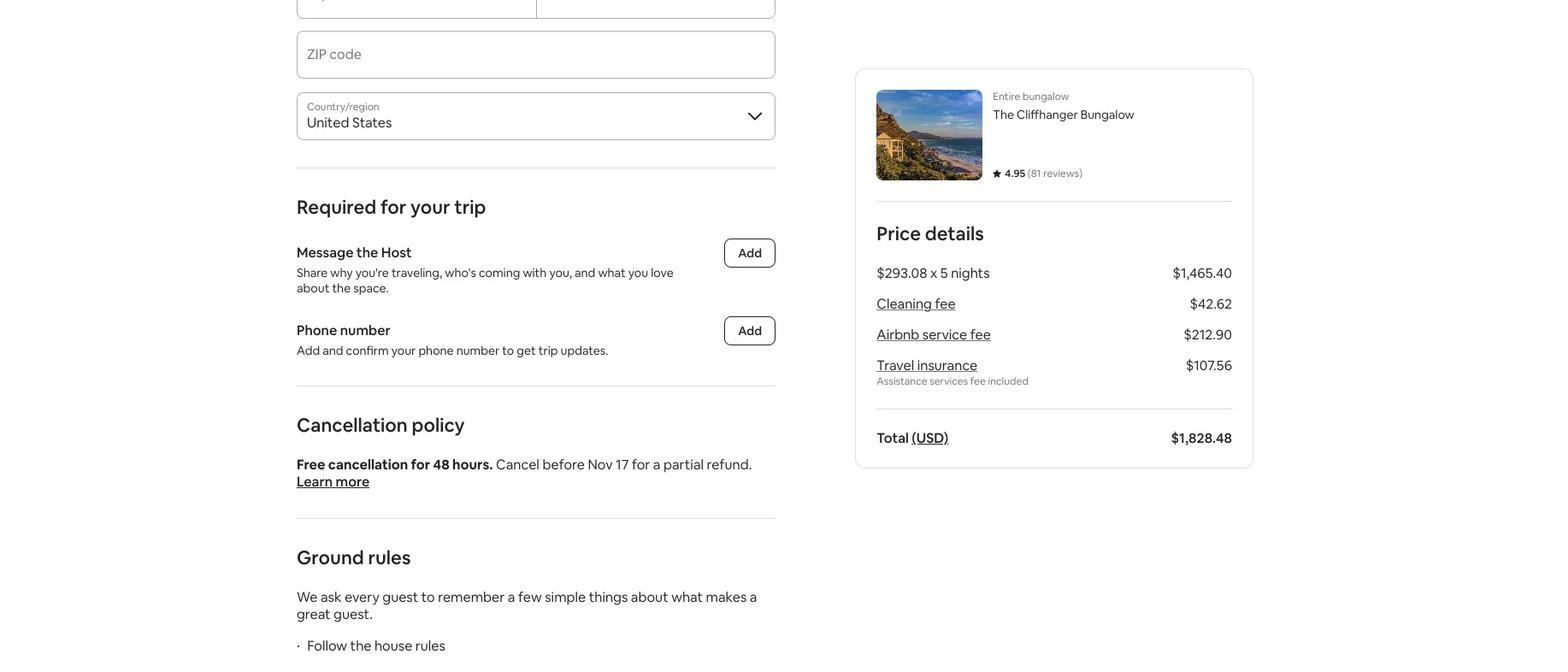 Task type: describe. For each thing, give the bounding box(es) containing it.
get
[[517, 343, 536, 358]]

$107.56
[[1186, 357, 1233, 375]]

cleaning fee
[[877, 295, 956, 313]]

included
[[989, 375, 1029, 388]]

to inside phone number add and confirm your phone number to get trip updates.
[[502, 343, 514, 358]]

message
[[297, 244, 354, 262]]

about inside we ask every guest to remember a few simple things about what makes a great guest.
[[631, 589, 669, 607]]

details
[[925, 222, 985, 246]]

ask
[[321, 589, 342, 607]]

every
[[345, 589, 380, 607]]

what inside we ask every guest to remember a few simple things about what makes a great guest.
[[672, 589, 703, 607]]

hours.
[[453, 456, 493, 474]]

learn
[[297, 473, 333, 491]]

1 horizontal spatial number
[[457, 343, 500, 358]]

great
[[297, 606, 331, 624]]

travel insurance button
[[877, 357, 978, 375]]

(
[[1028, 167, 1031, 181]]

phone number add and confirm your phone number to get trip updates.
[[297, 322, 609, 358]]

rules
[[368, 546, 411, 570]]

assistance services fee included
[[877, 375, 1029, 388]]

0 vertical spatial trip
[[455, 195, 486, 219]]

you
[[629, 265, 649, 281]]

what inside message the host share why you're traveling, who's coming with you, and what you love about the space.
[[598, 265, 626, 281]]

airbnb
[[877, 326, 920, 344]]

reviews
[[1044, 167, 1080, 181]]

fee for service
[[971, 326, 991, 344]]

cleaning
[[877, 295, 932, 313]]

ground
[[297, 546, 364, 570]]

before
[[543, 456, 585, 474]]

x
[[931, 264, 938, 282]]

price details
[[877, 222, 985, 246]]

price
[[877, 222, 921, 246]]

phone
[[419, 343, 454, 358]]

free
[[297, 456, 326, 474]]

about inside message the host share why you're traveling, who's coming with you, and what you love about the space.
[[297, 281, 330, 296]]

assistance
[[877, 375, 928, 388]]

0 horizontal spatial a
[[508, 589, 515, 607]]

required for your trip
[[297, 195, 486, 219]]

cancel
[[496, 456, 540, 474]]

with
[[523, 265, 547, 281]]

travel
[[877, 357, 915, 375]]

few
[[518, 589, 542, 607]]

total
[[877, 429, 909, 447]]

states
[[352, 114, 392, 132]]

guest
[[383, 589, 419, 607]]

a inside free cancellation for 48 hours. cancel before nov 17 for a partial refund. learn more
[[653, 456, 661, 474]]

nov
[[588, 456, 613, 474]]

cliffhanger
[[1017, 107, 1079, 122]]

add inside phone number add and confirm your phone number to get trip updates.
[[297, 343, 320, 358]]

makes
[[706, 589, 747, 607]]

service
[[923, 326, 968, 344]]

0 horizontal spatial for
[[381, 195, 407, 219]]

$293.08
[[877, 264, 928, 282]]

0 horizontal spatial the
[[332, 281, 351, 296]]

space.
[[354, 281, 389, 296]]

host
[[381, 244, 412, 262]]

why
[[331, 265, 353, 281]]

we ask every guest to remember a few simple things about what makes a great guest.
[[297, 589, 758, 624]]

we
[[297, 589, 318, 607]]

1 horizontal spatial for
[[411, 456, 430, 474]]

$1,828.48
[[1172, 429, 1233, 447]]

remember
[[438, 589, 505, 607]]

simple
[[545, 589, 586, 607]]

add for phone number
[[738, 323, 762, 339]]

$212.90
[[1184, 326, 1233, 344]]

add for message the host
[[738, 246, 762, 261]]

1 horizontal spatial the
[[357, 244, 378, 262]]

travel insurance
[[877, 357, 978, 375]]

insurance
[[918, 357, 978, 375]]

entire bungalow the cliffhanger bungalow
[[994, 90, 1135, 122]]



Task type: vqa. For each thing, say whether or not it's contained in the screenshot.
4th – from the right
no



Task type: locate. For each thing, give the bounding box(es) containing it.
cancellation
[[328, 456, 408, 474]]

to
[[502, 343, 514, 358], [422, 589, 435, 607]]

2 vertical spatial fee
[[971, 375, 986, 388]]

airbnb service fee
[[877, 326, 991, 344]]

0 horizontal spatial about
[[297, 281, 330, 296]]

for up host on the top left of page
[[381, 195, 407, 219]]

0 vertical spatial add button
[[725, 239, 776, 268]]

fee for services
[[971, 375, 986, 388]]

0 vertical spatial number
[[340, 322, 391, 340]]

to inside we ask every guest to remember a few simple things about what makes a great guest.
[[422, 589, 435, 607]]

a right makes
[[750, 589, 758, 607]]

fee
[[935, 295, 956, 313], [971, 326, 991, 344], [971, 375, 986, 388]]

to right guest
[[422, 589, 435, 607]]

1 vertical spatial trip
[[539, 343, 558, 358]]

2 horizontal spatial a
[[750, 589, 758, 607]]

love
[[651, 265, 674, 281]]

about left why in the top of the page
[[297, 281, 330, 296]]

for
[[381, 195, 407, 219], [411, 456, 430, 474], [632, 456, 650, 474]]

the up you're
[[357, 244, 378, 262]]

1 vertical spatial and
[[323, 343, 343, 358]]

a left partial
[[653, 456, 661, 474]]

1 vertical spatial what
[[672, 589, 703, 607]]

number up confirm
[[340, 322, 391, 340]]

0 vertical spatial fee
[[935, 295, 956, 313]]

united states
[[307, 114, 392, 132]]

united states element
[[297, 92, 776, 140]]

united
[[307, 114, 349, 132]]

81
[[1031, 167, 1042, 181]]

1 vertical spatial to
[[422, 589, 435, 607]]

policy
[[412, 413, 465, 437]]

(usd) button
[[912, 429, 949, 447]]

bungalow
[[1023, 90, 1070, 104]]

your
[[411, 195, 451, 219], [392, 343, 416, 358]]

cleaning fee button
[[877, 295, 956, 313]]

)
[[1080, 167, 1083, 181]]

0 vertical spatial what
[[598, 265, 626, 281]]

trip up message the host share why you're traveling, who's coming with you, and what you love about the space. at the left top of the page
[[455, 195, 486, 219]]

number right phone
[[457, 343, 500, 358]]

united states button
[[297, 92, 776, 140]]

and inside message the host share why you're traveling, who's coming with you, and what you love about the space.
[[575, 265, 596, 281]]

0 vertical spatial and
[[575, 265, 596, 281]]

0 horizontal spatial to
[[422, 589, 435, 607]]

updates.
[[561, 343, 609, 358]]

what left makes
[[672, 589, 703, 607]]

1 horizontal spatial and
[[575, 265, 596, 281]]

add button for phone number
[[725, 317, 776, 346]]

bungalow
[[1081, 107, 1135, 122]]

guest.
[[334, 606, 373, 624]]

4.95 ( 81 reviews )
[[1005, 167, 1083, 181]]

services
[[930, 375, 969, 388]]

you're
[[356, 265, 389, 281]]

1 horizontal spatial trip
[[539, 343, 558, 358]]

and right you,
[[575, 265, 596, 281]]

your up host on the top left of page
[[411, 195, 451, 219]]

1 add button from the top
[[725, 239, 776, 268]]

0 horizontal spatial trip
[[455, 195, 486, 219]]

things
[[589, 589, 628, 607]]

confirm
[[346, 343, 389, 358]]

ground rules
[[297, 546, 411, 570]]

(usd)
[[912, 429, 949, 447]]

coming
[[479, 265, 520, 281]]

what
[[598, 265, 626, 281], [672, 589, 703, 607]]

1 vertical spatial add
[[738, 323, 762, 339]]

to left get
[[502, 343, 514, 358]]

0 vertical spatial to
[[502, 343, 514, 358]]

total (usd)
[[877, 429, 949, 447]]

for right 17
[[632, 456, 650, 474]]

1 horizontal spatial to
[[502, 343, 514, 358]]

message the host share why you're traveling, who's coming with you, and what you love about the space.
[[297, 244, 676, 296]]

cancellation policy
[[297, 413, 465, 437]]

0 vertical spatial about
[[297, 281, 330, 296]]

$42.62
[[1190, 295, 1233, 313]]

2 add button from the top
[[725, 317, 776, 346]]

your left phone
[[392, 343, 416, 358]]

1 vertical spatial your
[[392, 343, 416, 358]]

your inside phone number add and confirm your phone number to get trip updates.
[[392, 343, 416, 358]]

learn more button
[[297, 473, 370, 491]]

trip right get
[[539, 343, 558, 358]]

1 vertical spatial number
[[457, 343, 500, 358]]

17
[[616, 456, 629, 474]]

fee right services
[[971, 375, 986, 388]]

1 vertical spatial about
[[631, 589, 669, 607]]

fee up service
[[935, 295, 956, 313]]

2 horizontal spatial for
[[632, 456, 650, 474]]

and inside phone number add and confirm your phone number to get trip updates.
[[323, 343, 343, 358]]

for left 48
[[411, 456, 430, 474]]

about right things
[[631, 589, 669, 607]]

nights
[[951, 264, 990, 282]]

1 horizontal spatial about
[[631, 589, 669, 607]]

more
[[336, 473, 370, 491]]

phone
[[297, 322, 337, 340]]

what left the 'you'
[[598, 265, 626, 281]]

0 horizontal spatial number
[[340, 322, 391, 340]]

1 vertical spatial add button
[[725, 317, 776, 346]]

2 vertical spatial add
[[297, 343, 320, 358]]

$1,465.40
[[1173, 264, 1233, 282]]

share
[[297, 265, 328, 281]]

the
[[994, 107, 1015, 122]]

a left few
[[508, 589, 515, 607]]

4.95
[[1005, 167, 1026, 181]]

a
[[653, 456, 661, 474], [508, 589, 515, 607], [750, 589, 758, 607]]

1 horizontal spatial what
[[672, 589, 703, 607]]

1 vertical spatial the
[[332, 281, 351, 296]]

refund.
[[707, 456, 752, 474]]

add button
[[725, 239, 776, 268], [725, 317, 776, 346]]

0 vertical spatial add
[[738, 246, 762, 261]]

fee right service
[[971, 326, 991, 344]]

0 horizontal spatial what
[[598, 265, 626, 281]]

who's
[[445, 265, 476, 281]]

1 horizontal spatial a
[[653, 456, 661, 474]]

entire
[[994, 90, 1021, 104]]

48
[[433, 456, 450, 474]]

cancellation
[[297, 413, 408, 437]]

5
[[941, 264, 948, 282]]

partial
[[664, 456, 704, 474]]

0 vertical spatial the
[[357, 244, 378, 262]]

the left space.
[[332, 281, 351, 296]]

1 vertical spatial fee
[[971, 326, 991, 344]]

trip
[[455, 195, 486, 219], [539, 343, 558, 358]]

required
[[297, 195, 377, 219]]

you,
[[550, 265, 572, 281]]

None text field
[[307, 53, 766, 70]]

airbnb service fee button
[[877, 326, 991, 344]]

add button for message the host
[[725, 239, 776, 268]]

trip inside phone number add and confirm your phone number to get trip updates.
[[539, 343, 558, 358]]

0 horizontal spatial and
[[323, 343, 343, 358]]

the
[[357, 244, 378, 262], [332, 281, 351, 296]]

free cancellation for 48 hours. cancel before nov 17 for a partial refund. learn more
[[297, 456, 752, 491]]

traveling,
[[392, 265, 442, 281]]

$293.08 x 5 nights
[[877, 264, 990, 282]]

and down phone at the left of the page
[[323, 343, 343, 358]]

0 vertical spatial your
[[411, 195, 451, 219]]



